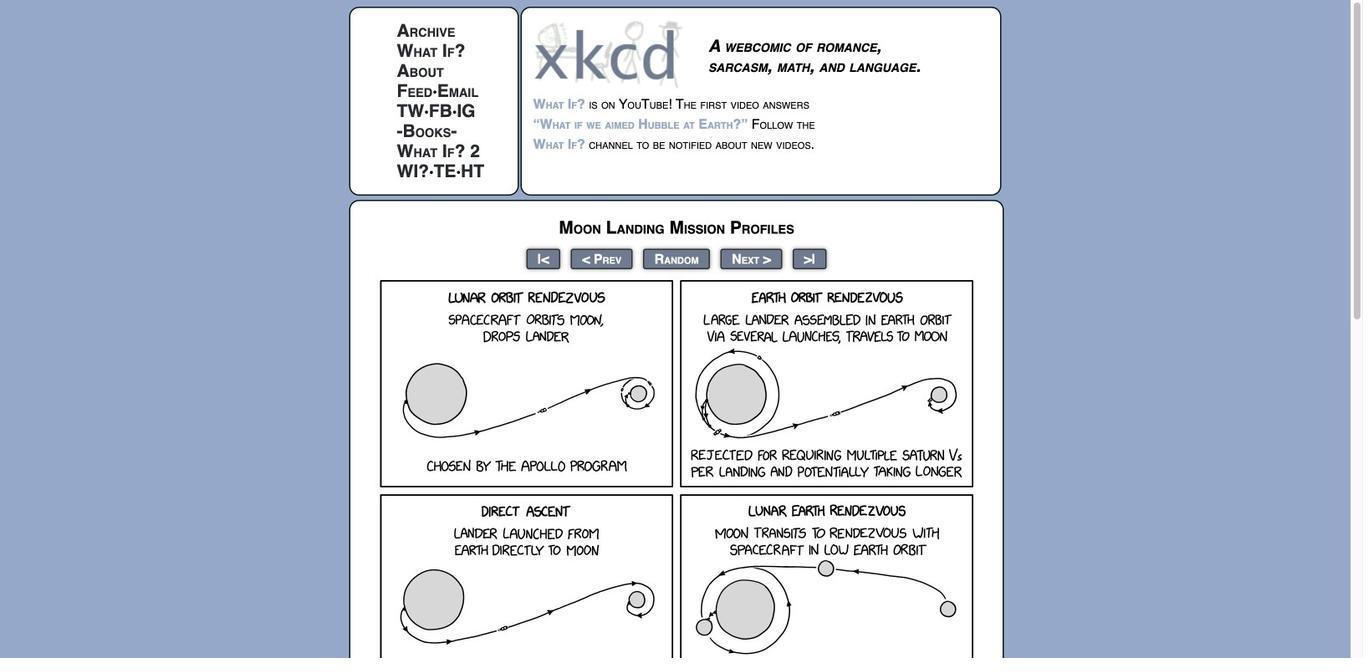 Task type: describe. For each thing, give the bounding box(es) containing it.
moon landing mission profiles image
[[380, 280, 974, 658]]

xkcd.com logo image
[[533, 19, 688, 89]]



